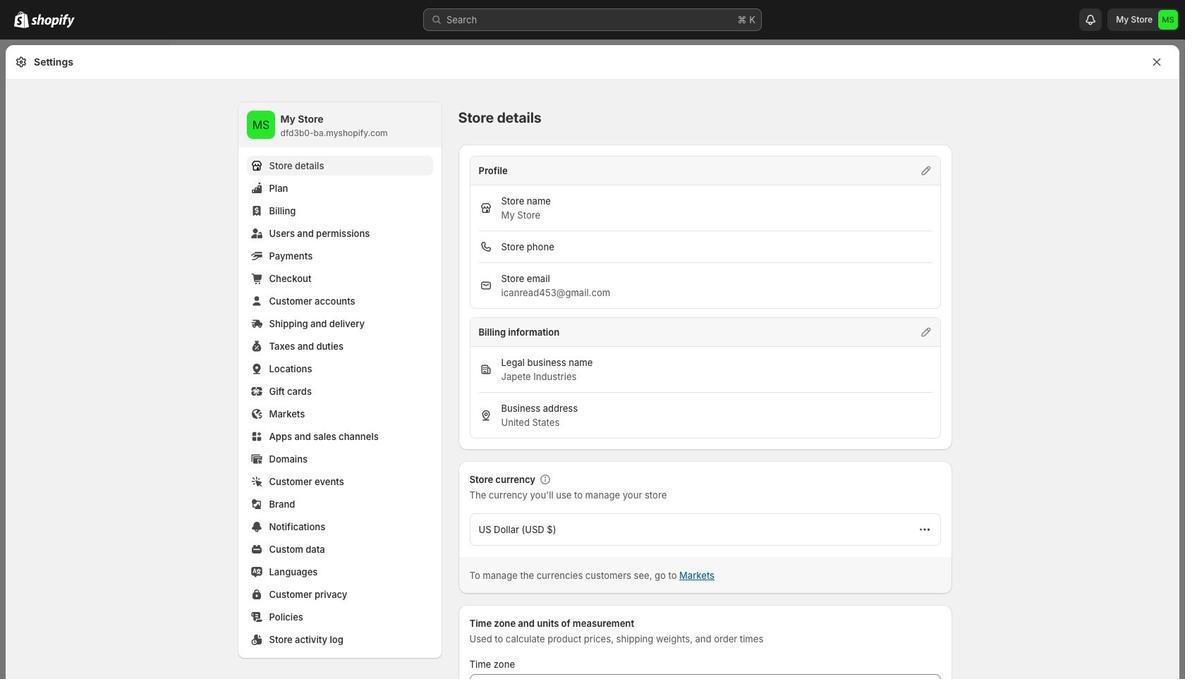 Task type: locate. For each thing, give the bounding box(es) containing it.
0 horizontal spatial my store image
[[247, 111, 275, 139]]

my store image
[[1158, 10, 1178, 30], [247, 111, 275, 139]]

1 vertical spatial my store image
[[247, 111, 275, 139]]

1 horizontal spatial my store image
[[1158, 10, 1178, 30]]

shopify image
[[31, 14, 75, 28]]



Task type: describe. For each thing, give the bounding box(es) containing it.
shopify image
[[14, 11, 29, 28]]

shop settings menu element
[[238, 102, 441, 658]]

0 vertical spatial my store image
[[1158, 10, 1178, 30]]

my store image inside shop settings menu element
[[247, 111, 275, 139]]

settings dialog
[[6, 45, 1179, 679]]



